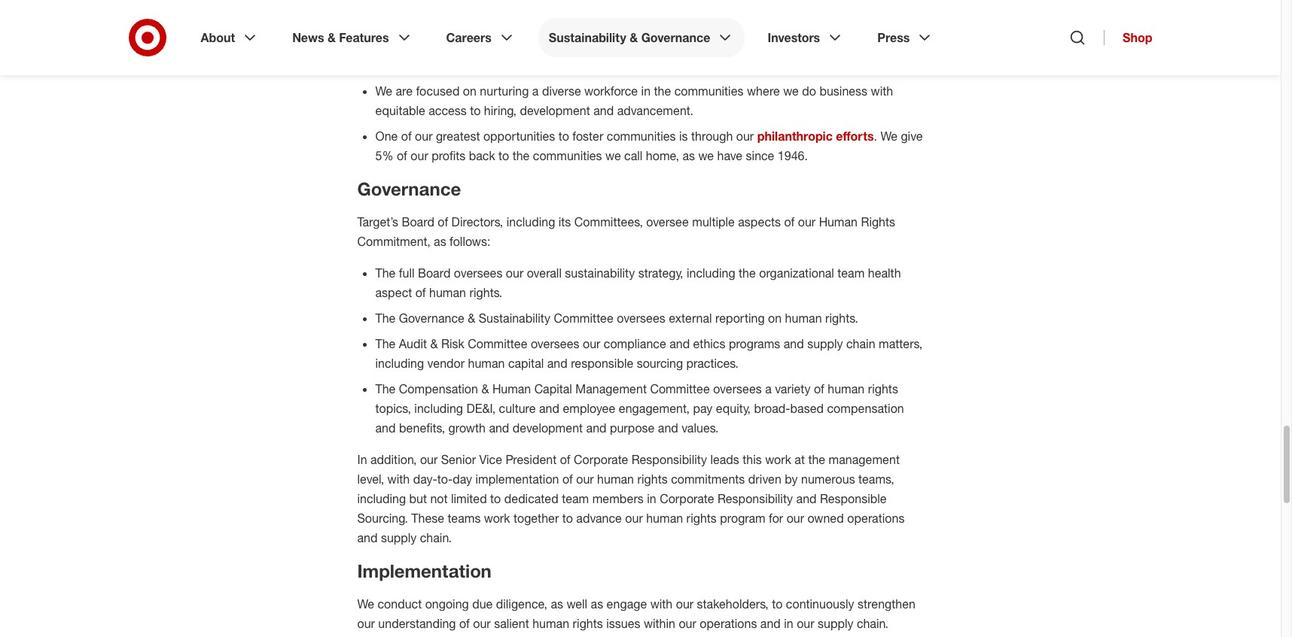 Task type: locate. For each thing, give the bounding box(es) containing it.
0 horizontal spatial with
[[387, 472, 410, 487]]

supply down continuously
[[818, 617, 853, 632]]

and
[[614, 38, 634, 53], [677, 38, 697, 53], [859, 38, 879, 53], [594, 103, 614, 118], [670, 337, 690, 352], [784, 337, 804, 352], [547, 356, 568, 371], [539, 401, 559, 416], [375, 421, 396, 436], [489, 421, 509, 436], [586, 421, 607, 436], [658, 421, 678, 436], [796, 492, 817, 507], [357, 531, 378, 546], [760, 617, 781, 632]]

and down "topics,"
[[375, 421, 396, 436]]

with up within
[[650, 597, 673, 612]]

development inside we are focused on nurturing a diverse workforce in the communities where we do business with equitable access to hiring, development and advancement.
[[520, 103, 590, 118]]

human up risk
[[429, 285, 466, 300]]

responsible
[[571, 356, 633, 371]]

1 horizontal spatial work
[[765, 452, 791, 468]]

communities up through
[[674, 84, 744, 99]]

0 vertical spatial board
[[402, 215, 434, 230]]

1 vertical spatial sustainability
[[479, 311, 550, 326]]

we right .
[[881, 129, 898, 144]]

communities up call
[[607, 129, 676, 144]]

1 vertical spatial teams,
[[858, 472, 894, 487]]

1 horizontal spatial being
[[450, 19, 480, 34]]

2 vertical spatial communities
[[533, 148, 602, 163]]

0 vertical spatial chain.
[[420, 531, 452, 546]]

2 vertical spatial with
[[650, 597, 673, 612]]

to left hiring, at the top
[[470, 103, 481, 118]]

committee up pay
[[650, 382, 710, 397]]

development down wherever
[[540, 38, 611, 53]]

teams, down management
[[858, 472, 894, 487]]

1 horizontal spatial for
[[880, 19, 894, 34]]

supply inside in addition, our senior vice president of corporate responsibility leads this work at the management level, with day-to-day implementation of our human rights commitments driven by numerous teams, including but not limited to dedicated team members in corporate responsibility and responsible sourcing. these teams work together to advance our human rights program for our owned operations and supply chain.
[[381, 531, 417, 546]]

the
[[375, 266, 396, 281], [375, 311, 396, 326], [375, 337, 396, 352], [375, 382, 396, 397]]

external
[[669, 311, 712, 326]]

0 vertical spatial committee
[[554, 311, 614, 326]]

opportunities up prosperity
[[805, 19, 877, 34]]

including inside in addition, our senior vice president of corporate responsibility leads this work at the management level, with day-to-day implementation of our human rights commitments driven by numerous teams, including but not limited to dedicated team members in corporate responsibility and responsible sourcing. these teams work together to advance our human rights program for our owned operations and supply chain.
[[357, 492, 406, 507]]

the inside we believe in being good neighbors wherever we operate, focusing on creating opportunities for our teams, accelerating economic development and vitality, and helping power the prosperity and well- being of our communities.
[[780, 38, 797, 53]]

economic
[[484, 38, 537, 53]]

& inside the compensation & human capital management committee oversees a variety of human rights topics, including de&i, culture and employee engagement, pay equity, broad-based compensation and benefits, growth and development and purpose and values.
[[481, 382, 489, 397]]

rights down "well" at the bottom of the page
[[573, 617, 603, 632]]

we left believe
[[375, 19, 392, 34]]

0 horizontal spatial corporate
[[574, 452, 628, 468]]

give
[[901, 129, 923, 144]]

sustainability
[[549, 30, 626, 45], [479, 311, 550, 326]]

supply inside we conduct ongoing due diligence, as well as engage with our stakeholders, to continuously strengthen our understanding of our salient human rights issues within our operations and in our supply chain.
[[818, 617, 853, 632]]

1 horizontal spatial committee
[[554, 311, 614, 326]]

supply inside 'the audit & risk committee oversees our compliance and ethics programs and supply chain matters, including vendor human capital and responsible sourcing practices.'
[[807, 337, 843, 352]]

1 horizontal spatial rights.
[[825, 311, 858, 326]]

1 horizontal spatial corporate
[[660, 492, 714, 507]]

to left foster
[[559, 129, 569, 144]]

opportunities down hiring, at the top
[[483, 129, 555, 144]]

senior
[[441, 452, 476, 468]]

1 vertical spatial operations
[[700, 617, 757, 632]]

rights inside the compensation & human capital management committee oversees a variety of human rights topics, including de&i, culture and employee engagement, pay equity, broad-based compensation and benefits, growth and development and purpose and values.
[[868, 382, 898, 397]]

aspect
[[375, 285, 412, 300]]

0 horizontal spatial committee
[[468, 337, 528, 352]]

of
[[409, 58, 419, 73], [401, 129, 412, 144], [397, 148, 407, 163], [438, 215, 448, 230], [784, 215, 795, 230], [415, 285, 426, 300], [814, 382, 824, 397], [560, 452, 570, 468], [562, 472, 573, 487], [459, 617, 470, 632]]

call
[[624, 148, 643, 163]]

the right the back on the top of page
[[513, 148, 530, 163]]

2 vertical spatial on
[[768, 311, 782, 326]]

as down is
[[683, 148, 695, 163]]

within
[[644, 617, 675, 632]]

being up accelerating
[[450, 19, 480, 34]]

we
[[625, 19, 641, 34], [783, 84, 799, 99], [605, 148, 621, 163], [698, 148, 714, 163]]

development
[[540, 38, 611, 53], [520, 103, 590, 118], [513, 421, 583, 436]]

we inside we conduct ongoing due diligence, as well as engage with our stakeholders, to continuously strengthen our understanding of our salient human rights issues within our operations and in our supply chain.
[[357, 597, 374, 612]]

press
[[877, 30, 910, 45]]

operations down responsible
[[847, 511, 905, 526]]

corporate up members
[[574, 452, 628, 468]]

3 the from the top
[[375, 337, 396, 352]]

advance
[[576, 511, 622, 526]]

supply down sourcing.
[[381, 531, 417, 546]]

we inside we are focused on nurturing a diverse workforce in the communities where we do business with equitable access to hiring, development and advancement.
[[375, 84, 392, 99]]

1 vertical spatial for
[[769, 511, 783, 526]]

the inside in addition, our senior vice president of corporate responsibility leads this work at the management level, with day-to-day implementation of our human rights commitments driven by numerous teams, including but not limited to dedicated team members in corporate responsibility and responsible sourcing. these teams work together to advance our human rights program for our owned operations and supply chain.
[[808, 452, 825, 468]]

issues
[[606, 617, 640, 632]]

0 horizontal spatial human
[[492, 382, 531, 397]]

1 vertical spatial with
[[387, 472, 410, 487]]

on up power
[[741, 19, 755, 34]]

operations inside we conduct ongoing due diligence, as well as engage with our stakeholders, to continuously strengthen our understanding of our salient human rights issues within our operations and in our supply chain.
[[700, 617, 757, 632]]

human up culture
[[492, 382, 531, 397]]

human left capital
[[468, 356, 505, 371]]

sourcing.
[[357, 511, 408, 526]]

0 vertical spatial corporate
[[574, 452, 628, 468]]

0 horizontal spatial responsibility
[[632, 452, 707, 468]]

diligence,
[[496, 597, 547, 612]]

rights up members
[[637, 472, 668, 487]]

human up compensation
[[828, 382, 865, 397]]

we are focused on nurturing a diverse workforce in the communities where we do business with equitable access to hiring, development and advancement.
[[375, 84, 893, 118]]

we left are
[[375, 84, 392, 99]]

0 horizontal spatial rights.
[[469, 285, 503, 300]]

of up based
[[814, 382, 824, 397]]

the inside . we give 5% of our profits back to the communities we call home, as we have since 1946.
[[513, 148, 530, 163]]

opportunities inside we believe in being good neighbors wherever we operate, focusing on creating opportunities for our teams, accelerating economic development and vitality, and helping power the prosperity and well- being of our communities.
[[805, 19, 877, 34]]

0 vertical spatial communities
[[674, 84, 744, 99]]

foster
[[573, 129, 603, 144]]

being
[[450, 19, 480, 34], [375, 58, 406, 73]]

1 horizontal spatial responsibility
[[718, 492, 793, 507]]

oversees inside the full board oversees our overall sustainability strategy, including the organizational team health aspect of human rights.
[[454, 266, 503, 281]]

compensation
[[399, 382, 478, 397]]

2 horizontal spatial on
[[768, 311, 782, 326]]

work left at
[[765, 452, 791, 468]]

0 vertical spatial sustainability
[[549, 30, 626, 45]]

1 horizontal spatial opportunities
[[805, 19, 877, 34]]

about
[[201, 30, 235, 45]]

teams, inside we believe in being good neighbors wherever we operate, focusing on creating opportunities for our teams, accelerating economic development and vitality, and helping power the prosperity and well- being of our communities.
[[375, 38, 411, 53]]

1 vertical spatial chain.
[[857, 617, 889, 632]]

including down audit on the left of page
[[375, 356, 424, 371]]

opportunities
[[805, 19, 877, 34], [483, 129, 555, 144]]

1 horizontal spatial with
[[650, 597, 673, 612]]

& for compensation
[[481, 382, 489, 397]]

we for we conduct ongoing due diligence, as well as engage with our stakeholders, to continuously strengthen our understanding of our salient human rights issues within our operations and in our supply chain.
[[357, 597, 374, 612]]

& for audit
[[430, 337, 438, 352]]

1 horizontal spatial team
[[838, 266, 865, 281]]

communities inside . we give 5% of our profits back to the communities we call home, as we have since 1946.
[[533, 148, 602, 163]]

commitments
[[671, 472, 745, 487]]

access
[[429, 103, 467, 118]]

chain
[[846, 337, 875, 352]]

members
[[592, 492, 644, 507]]

good
[[484, 19, 512, 34]]

1 vertical spatial human
[[492, 382, 531, 397]]

1 horizontal spatial on
[[741, 19, 755, 34]]

1 horizontal spatial a
[[765, 382, 772, 397]]

the inside 'the audit & risk committee oversees our compliance and ethics programs and supply chain matters, including vendor human capital and responsible sourcing practices.'
[[375, 337, 396, 352]]

with down addition,
[[387, 472, 410, 487]]

in inside we believe in being good neighbors wherever we operate, focusing on creating opportunities for our teams, accelerating economic development and vitality, and helping power the prosperity and well- being of our communities.
[[437, 19, 447, 34]]

1 vertical spatial development
[[520, 103, 590, 118]]

0 horizontal spatial on
[[463, 84, 477, 99]]

1 horizontal spatial human
[[819, 215, 858, 230]]

the inside the full board oversees our overall sustainability strategy, including the organizational team health aspect of human rights.
[[739, 266, 756, 281]]

our inside the full board oversees our overall sustainability strategy, including the organizational team health aspect of human rights.
[[506, 266, 524, 281]]

follows:
[[450, 234, 490, 249]]

1 vertical spatial responsibility
[[718, 492, 793, 507]]

chain. inside we conduct ongoing due diligence, as well as engage with our stakeholders, to continuously strengthen our understanding of our salient human rights issues within our operations and in our supply chain.
[[857, 617, 889, 632]]

vendor
[[427, 356, 465, 371]]

teams,
[[375, 38, 411, 53], [858, 472, 894, 487]]

de&i,
[[466, 401, 496, 416]]

in
[[437, 19, 447, 34], [641, 84, 651, 99], [647, 492, 656, 507], [784, 617, 793, 632]]

0 horizontal spatial chain.
[[420, 531, 452, 546]]

our
[[898, 19, 915, 34], [423, 58, 440, 73], [415, 129, 433, 144], [736, 129, 754, 144], [411, 148, 428, 163], [798, 215, 816, 230], [506, 266, 524, 281], [583, 337, 600, 352], [420, 452, 438, 468], [576, 472, 594, 487], [625, 511, 643, 526], [787, 511, 804, 526], [676, 597, 694, 612], [357, 617, 375, 632], [473, 617, 491, 632], [679, 617, 696, 632], [797, 617, 814, 632]]

rights. down follows:
[[469, 285, 503, 300]]

teams
[[448, 511, 481, 526]]

committee for sustainability
[[554, 311, 614, 326]]

our inside 'the audit & risk committee oversees our compliance and ethics programs and supply chain matters, including vendor human capital and responsible sourcing practices.'
[[583, 337, 600, 352]]

to
[[470, 103, 481, 118], [559, 129, 569, 144], [499, 148, 509, 163], [490, 492, 501, 507], [562, 511, 573, 526], [772, 597, 783, 612]]

0 vertical spatial operations
[[847, 511, 905, 526]]

chain. down strengthen
[[857, 617, 889, 632]]

and down workforce
[[594, 103, 614, 118]]

operations
[[847, 511, 905, 526], [700, 617, 757, 632]]

owned
[[808, 511, 844, 526]]

of inside . we give 5% of our profits back to the communities we call home, as we have since 1946.
[[397, 148, 407, 163]]

to left continuously
[[772, 597, 783, 612]]

culture
[[499, 401, 536, 416]]

communities down foster
[[533, 148, 602, 163]]

including up sourcing.
[[357, 492, 406, 507]]

of inside the compensation & human capital management committee oversees a variety of human rights topics, including de&i, culture and employee engagement, pay equity, broad-based compensation and benefits, growth and development and purpose and values.
[[814, 382, 824, 397]]

committee up capital
[[468, 337, 528, 352]]

as left "well" at the bottom of the page
[[551, 597, 563, 612]]

not
[[430, 492, 448, 507]]

work right teams
[[484, 511, 510, 526]]

of right implementation
[[562, 472, 573, 487]]

1 vertical spatial committee
[[468, 337, 528, 352]]

including left "its"
[[507, 215, 555, 230]]

in down continuously
[[784, 617, 793, 632]]

1 horizontal spatial operations
[[847, 511, 905, 526]]

the inside the compensation & human capital management committee oversees a variety of human rights topics, including de&i, culture and employee engagement, pay equity, broad-based compensation and benefits, growth and development and purpose and values.
[[375, 382, 396, 397]]

well-
[[882, 38, 908, 53]]

we left do
[[783, 84, 799, 99]]

0 vertical spatial with
[[871, 84, 893, 99]]

oversees inside 'the audit & risk committee oversees our compliance and ethics programs and supply chain matters, including vendor human capital and responsible sourcing practices.'
[[531, 337, 579, 352]]

committee down sustainability
[[554, 311, 614, 326]]

the inside we are focused on nurturing a diverse workforce in the communities where we do business with equitable access to hiring, development and advancement.
[[654, 84, 671, 99]]

the for the governance & sustainability committee oversees external reporting on human rights.
[[375, 311, 396, 326]]

chain. down 'these'
[[420, 531, 452, 546]]

1 vertical spatial on
[[463, 84, 477, 99]]

the up aspect
[[375, 266, 396, 281]]

oversees up capital
[[531, 337, 579, 352]]

supply left the chain
[[807, 337, 843, 352]]

the right at
[[808, 452, 825, 468]]

human inside 'the audit & risk committee oversees our compliance and ethics programs and supply chain matters, including vendor human capital and responsible sourcing practices.'
[[468, 356, 505, 371]]

0 vertical spatial opportunities
[[805, 19, 877, 34]]

in
[[357, 452, 367, 468]]

1 vertical spatial board
[[418, 266, 451, 281]]

0 vertical spatial human
[[819, 215, 858, 230]]

at
[[795, 452, 805, 468]]

the audit & risk committee oversees our compliance and ethics programs and supply chain matters, including vendor human capital and responsible sourcing practices.
[[375, 337, 923, 371]]

human inside the full board oversees our overall sustainability strategy, including the organizational team health aspect of human rights.
[[429, 285, 466, 300]]

1 vertical spatial opportunities
[[483, 129, 555, 144]]

the inside the full board oversees our overall sustainability strategy, including the organizational team health aspect of human rights.
[[375, 266, 396, 281]]

operate,
[[644, 19, 688, 34]]

responsibility up commitments
[[632, 452, 707, 468]]

organizational
[[759, 266, 834, 281]]

0 vertical spatial teams,
[[375, 38, 411, 53]]

1 vertical spatial team
[[562, 492, 589, 507]]

development inside the compensation & human capital management committee oversees a variety of human rights topics, including de&i, culture and employee engagement, pay equity, broad-based compensation and benefits, growth and development and purpose and values.
[[513, 421, 583, 436]]

by
[[785, 472, 798, 487]]

communities inside we are focused on nurturing a diverse workforce in the communities where we do business with equitable access to hiring, development and advancement.
[[674, 84, 744, 99]]

the for of
[[739, 266, 756, 281]]

0 horizontal spatial team
[[562, 492, 589, 507]]

1 vertical spatial being
[[375, 58, 406, 73]]

0 vertical spatial being
[[450, 19, 480, 34]]

& for governance
[[468, 311, 475, 326]]

reporting
[[715, 311, 765, 326]]

development up president
[[513, 421, 583, 436]]

the compensation & human capital management committee oversees a variety of human rights topics, including de&i, culture and employee engagement, pay equity, broad-based compensation and benefits, growth and development and purpose and values.
[[375, 382, 904, 436]]

0 horizontal spatial being
[[375, 58, 406, 73]]

1 horizontal spatial chain.
[[857, 617, 889, 632]]

committee inside 'the audit & risk committee oversees our compliance and ethics programs and supply chain matters, including vendor human capital and responsible sourcing practices.'
[[468, 337, 528, 352]]

0 vertical spatial rights.
[[469, 285, 503, 300]]

committee inside the compensation & human capital management committee oversees a variety of human rights topics, including de&i, culture and employee engagement, pay equity, broad-based compensation and benefits, growth and development and purpose and values.
[[650, 382, 710, 397]]

team up advance
[[562, 492, 589, 507]]

advancement.
[[617, 103, 693, 118]]

the for the full board oversees our overall sustainability strategy, including the organizational team health aspect of human rights.
[[375, 266, 396, 281]]

to inside we are focused on nurturing a diverse workforce in the communities where we do business with equitable access to hiring, development and advancement.
[[470, 103, 481, 118]]

the governance & sustainability committee oversees external reporting on human rights.
[[375, 311, 862, 326]]

nurturing
[[480, 84, 529, 99]]

of up are
[[409, 58, 419, 73]]

including
[[507, 215, 555, 230], [687, 266, 735, 281], [375, 356, 424, 371], [414, 401, 463, 416], [357, 492, 406, 507]]

in inside in addition, our senior vice president of corporate responsibility leads this work at the management level, with day-to-day implementation of our human rights commitments driven by numerous teams, including but not limited to dedicated team members in corporate responsibility and responsible sourcing. these teams work together to advance our human rights program for our owned operations and supply chain.
[[647, 492, 656, 507]]

board inside the full board oversees our overall sustainability strategy, including the organizational team health aspect of human rights.
[[418, 266, 451, 281]]

2 vertical spatial supply
[[818, 617, 853, 632]]

1 vertical spatial a
[[765, 382, 772, 397]]

oversees inside the compensation & human capital management committee oversees a variety of human rights topics, including de&i, culture and employee engagement, pay equity, broad-based compensation and benefits, growth and development and purpose and values.
[[713, 382, 762, 397]]

for right program
[[769, 511, 783, 526]]

2 vertical spatial governance
[[399, 311, 464, 326]]

to inside . we give 5% of our profits back to the communities we call home, as we have since 1946.
[[499, 148, 509, 163]]

a up 'broad-'
[[765, 382, 772, 397]]

0 vertical spatial supply
[[807, 337, 843, 352]]

responsibility down driven
[[718, 492, 793, 507]]

including down "compensation"
[[414, 401, 463, 416]]

0 horizontal spatial a
[[532, 84, 539, 99]]

one
[[375, 129, 398, 144]]

0 horizontal spatial teams,
[[375, 38, 411, 53]]

of inside the full board oversees our overall sustainability strategy, including the organizational team health aspect of human rights.
[[415, 285, 426, 300]]

ongoing
[[425, 597, 469, 612]]

with
[[871, 84, 893, 99], [387, 472, 410, 487], [650, 597, 673, 612]]

and down operate,
[[677, 38, 697, 53]]

with inside we are focused on nurturing a diverse workforce in the communities where we do business with equitable access to hiring, development and advancement.
[[871, 84, 893, 99]]

0 vertical spatial team
[[838, 266, 865, 281]]

strategy,
[[638, 266, 683, 281]]

sustainability up capital
[[479, 311, 550, 326]]

rights.
[[469, 285, 503, 300], [825, 311, 858, 326]]

development down diverse
[[520, 103, 590, 118]]

are
[[396, 84, 413, 99]]

management
[[829, 452, 900, 468]]

0 vertical spatial a
[[532, 84, 539, 99]]

the
[[780, 38, 797, 53], [654, 84, 671, 99], [513, 148, 530, 163], [739, 266, 756, 281], [808, 452, 825, 468]]

0 vertical spatial development
[[540, 38, 611, 53]]

we left conduct at the bottom of page
[[357, 597, 374, 612]]

4 the from the top
[[375, 382, 396, 397]]

0 horizontal spatial operations
[[700, 617, 757, 632]]

board right the full
[[418, 266, 451, 281]]

of right aspect
[[415, 285, 426, 300]]

1 horizontal spatial teams,
[[858, 472, 894, 487]]

0 vertical spatial governance
[[641, 30, 710, 45]]

driven
[[748, 472, 782, 487]]

0 horizontal spatial opportunities
[[483, 129, 555, 144]]

rights. inside the full board oversees our overall sustainability strategy, including the organizational team health aspect of human rights.
[[469, 285, 503, 300]]

to right the back on the top of page
[[499, 148, 509, 163]]

sustainability inside sustainability & governance link
[[549, 30, 626, 45]]

0 vertical spatial on
[[741, 19, 755, 34]]

in up accelerating
[[437, 19, 447, 34]]

the down creating
[[780, 38, 797, 53]]

a inside we are focused on nurturing a diverse workforce in the communities where we do business with equitable access to hiring, development and advancement.
[[532, 84, 539, 99]]

0 vertical spatial for
[[880, 19, 894, 34]]

oversee
[[646, 215, 689, 230]]

engage
[[607, 597, 647, 612]]

equity,
[[716, 401, 751, 416]]

committee
[[554, 311, 614, 326], [468, 337, 528, 352], [650, 382, 710, 397]]

we inside we believe in being good neighbors wherever we operate, focusing on creating opportunities for our teams, accelerating economic development and vitality, and helping power the prosperity and well- being of our communities.
[[375, 19, 392, 34]]

2 the from the top
[[375, 311, 396, 326]]

board inside target's board of directors, including its committees, oversee multiple aspects of our human rights commitment, as follows:
[[402, 215, 434, 230]]

including inside the full board oversees our overall sustainability strategy, including the organizational team health aspect of human rights.
[[687, 266, 735, 281]]

diverse
[[542, 84, 581, 99]]

2 horizontal spatial committee
[[650, 382, 710, 397]]

of right the one
[[401, 129, 412, 144]]

rights up compensation
[[868, 382, 898, 397]]

human inside the compensation & human capital management committee oversees a variety of human rights topics, including de&i, culture and employee engagement, pay equity, broad-based compensation and benefits, growth and development and purpose and values.
[[828, 382, 865, 397]]

commitment,
[[357, 234, 430, 249]]

leads
[[710, 452, 739, 468]]

program
[[720, 511, 766, 526]]

our inside . we give 5% of our profits back to the communities we call home, as we have since 1946.
[[411, 148, 428, 163]]

2 vertical spatial development
[[513, 421, 583, 436]]

& inside 'the audit & risk committee oversees our compliance and ethics programs and supply chain matters, including vendor human capital and responsible sourcing practices.'
[[430, 337, 438, 352]]

1 vertical spatial supply
[[381, 531, 417, 546]]

2 vertical spatial committee
[[650, 382, 710, 397]]

board up commitment,
[[402, 215, 434, 230]]

the up advancement.
[[654, 84, 671, 99]]

0 horizontal spatial for
[[769, 511, 783, 526]]

operations down stakeholders, at the right bottom
[[700, 617, 757, 632]]

careers link
[[436, 18, 526, 57]]

capital
[[508, 356, 544, 371]]

1 vertical spatial work
[[484, 511, 510, 526]]

variety
[[775, 382, 811, 397]]

2 horizontal spatial with
[[871, 84, 893, 99]]

and inside we conduct ongoing due diligence, as well as engage with our stakeholders, to continuously strengthen our understanding of our salient human rights issues within our operations and in our supply chain.
[[760, 617, 781, 632]]

we
[[375, 19, 392, 34], [375, 84, 392, 99], [881, 129, 898, 144], [357, 597, 374, 612]]

teams, inside in addition, our senior vice president of corporate responsibility leads this work at the management level, with day-to-day implementation of our human rights commitments driven by numerous teams, including but not limited to dedicated team members in corporate responsibility and responsible sourcing. these teams work together to advance our human rights program for our owned operations and supply chain.
[[858, 472, 894, 487]]

salient
[[494, 617, 529, 632]]

0 vertical spatial responsibility
[[632, 452, 707, 468]]

1 the from the top
[[375, 266, 396, 281]]

work
[[765, 452, 791, 468], [484, 511, 510, 526]]

matters,
[[879, 337, 923, 352]]

and down sourcing.
[[357, 531, 378, 546]]

human down "well" at the bottom of the page
[[532, 617, 569, 632]]

rights. up the chain
[[825, 311, 858, 326]]

neighbors
[[515, 19, 569, 34]]



Task type: describe. For each thing, give the bounding box(es) containing it.
engagement,
[[619, 401, 690, 416]]

news & features
[[292, 30, 389, 45]]

well
[[567, 597, 587, 612]]

our up members
[[576, 472, 594, 487]]

as inside target's board of directors, including its committees, oversee multiple aspects of our human rights commitment, as follows:
[[434, 234, 446, 249]]

to right together on the left of page
[[562, 511, 573, 526]]

to inside we conduct ongoing due diligence, as well as engage with our stakeholders, to continuously strengthen our understanding of our salient human rights issues within our operations and in our supply chain.
[[772, 597, 783, 612]]

vice
[[479, 452, 502, 468]]

as inside . we give 5% of our profits back to the communities we call home, as we have since 1946.
[[683, 148, 695, 163]]

news & features link
[[282, 18, 424, 57]]

efforts
[[836, 129, 874, 144]]

power
[[743, 38, 777, 53]]

careers
[[446, 30, 492, 45]]

and down engagement,
[[658, 421, 678, 436]]

and left vitality,
[[614, 38, 634, 53]]

human inside the compensation & human capital management committee oversees a variety of human rights topics, including de&i, culture and employee engagement, pay equity, broad-based compensation and benefits, growth and development and purpose and values.
[[492, 382, 531, 397]]

human inside target's board of directors, including its committees, oversee multiple aspects of our human rights commitment, as follows:
[[819, 215, 858, 230]]

and down by
[[796, 492, 817, 507]]

day-
[[413, 472, 437, 487]]

have
[[717, 148, 743, 163]]

limited
[[451, 492, 487, 507]]

the for business
[[654, 84, 671, 99]]

features
[[339, 30, 389, 45]]

to-
[[437, 472, 453, 487]]

chain. inside in addition, our senior vice president of corporate responsibility leads this work at the management level, with day-to-day implementation of our human rights commitments driven by numerous teams, including but not limited to dedicated team members in corporate responsibility and responsible sourcing. these teams work together to advance our human rights program for our owned operations and supply chain.
[[420, 531, 452, 546]]

sustainability
[[565, 266, 635, 281]]

president
[[506, 452, 557, 468]]

full
[[399, 266, 415, 281]]

and down capital
[[539, 401, 559, 416]]

human down commitments
[[646, 511, 683, 526]]

target's board of directors, including its committees, oversee multiple aspects of our human rights commitment, as follows:
[[357, 215, 895, 249]]

with inside in addition, our senior vice president of corporate responsibility leads this work at the management level, with day-to-day implementation of our human rights commitments driven by numerous teams, including but not limited to dedicated team members in corporate responsibility and responsible sourcing. these teams work together to advance our human rights program for our owned operations and supply chain.
[[387, 472, 410, 487]]

pay
[[693, 401, 713, 416]]

our down members
[[625, 511, 643, 526]]

. we give 5% of our profits back to the communities we call home, as we have since 1946.
[[375, 129, 923, 163]]

numerous
[[801, 472, 855, 487]]

our up profits
[[415, 129, 433, 144]]

of right aspects
[[784, 215, 795, 230]]

our inside target's board of directors, including its committees, oversee multiple aspects of our human rights commitment, as follows:
[[798, 215, 816, 230]]

of inside we believe in being good neighbors wherever we operate, focusing on creating opportunities for our teams, accelerating economic development and vitality, and helping power the prosperity and well- being of our communities.
[[409, 58, 419, 73]]

overall
[[527, 266, 562, 281]]

and down employee
[[586, 421, 607, 436]]

multiple
[[692, 215, 735, 230]]

target's
[[357, 215, 398, 230]]

prosperity
[[800, 38, 855, 53]]

level,
[[357, 472, 384, 487]]

and up capital
[[547, 356, 568, 371]]

including inside target's board of directors, including its committees, oversee multiple aspects of our human rights commitment, as follows:
[[507, 215, 555, 230]]

workforce
[[584, 84, 638, 99]]

we believe in being good neighbors wherever we operate, focusing on creating opportunities for our teams, accelerating economic development and vitality, and helping power the prosperity and well- being of our communities.
[[375, 19, 915, 73]]

we inside . we give 5% of our profits back to the communities we call home, as we have since 1946.
[[881, 129, 898, 144]]

and right programs
[[784, 337, 804, 352]]

sustainability & governance
[[549, 30, 710, 45]]

helping
[[700, 38, 740, 53]]

for inside we believe in being good neighbors wherever we operate, focusing on creating opportunities for our teams, accelerating economic development and vitality, and helping power the prosperity and well- being of our communities.
[[880, 19, 894, 34]]

accelerating
[[415, 38, 480, 53]]

and inside we are focused on nurturing a diverse workforce in the communities where we do business with equitable access to hiring, development and advancement.
[[594, 103, 614, 118]]

vitality,
[[638, 38, 673, 53]]

communities for where
[[674, 84, 744, 99]]

dedicated
[[504, 492, 559, 507]]

since
[[746, 148, 774, 163]]

press link
[[867, 18, 945, 57]]

oversees up "compliance"
[[617, 311, 666, 326]]

and down external in the right of the page
[[670, 337, 690, 352]]

profits
[[432, 148, 466, 163]]

one of our greatest opportunities to foster communities is through our philanthropic efforts
[[375, 129, 874, 144]]

to right limited
[[490, 492, 501, 507]]

shop link
[[1104, 30, 1152, 45]]

we left call
[[605, 148, 621, 163]]

human up members
[[597, 472, 634, 487]]

values.
[[682, 421, 719, 436]]

about link
[[190, 18, 270, 57]]

rights down commitments
[[686, 511, 717, 526]]

our up day- on the left of page
[[420, 452, 438, 468]]

on inside we believe in being good neighbors wherever we operate, focusing on creating opportunities for our teams, accelerating economic development and vitality, and helping power the prosperity and well- being of our communities.
[[741, 19, 755, 34]]

this
[[743, 452, 762, 468]]

the for the compensation & human capital management committee oversees a variety of human rights topics, including de&i, culture and employee engagement, pay equity, broad-based compensation and benefits, growth and development and purpose and values.
[[375, 382, 396, 397]]

but
[[409, 492, 427, 507]]

the for the audit & risk committee oversees our compliance and ethics programs and supply chain matters, including vendor human capital and responsible sourcing practices.
[[375, 337, 396, 352]]

audit
[[399, 337, 427, 352]]

broad-
[[754, 401, 790, 416]]

our left owned
[[787, 511, 804, 526]]

operations inside in addition, our senior vice president of corporate responsibility leads this work at the management level, with day-to-day implementation of our human rights commitments driven by numerous teams, including but not limited to dedicated team members in corporate responsibility and responsible sourcing. these teams work together to advance our human rights program for our owned operations and supply chain.
[[847, 511, 905, 526]]

of left directors,
[[438, 215, 448, 230]]

understanding
[[378, 617, 456, 632]]

we down through
[[698, 148, 714, 163]]

philanthropic efforts link
[[757, 129, 874, 144]]

in inside we conduct ongoing due diligence, as well as engage with our stakeholders, to continuously strengthen our understanding of our salient human rights issues within our operations and in our supply chain.
[[784, 617, 793, 632]]

where
[[747, 84, 780, 99]]

committee for risk
[[468, 337, 528, 352]]

5%
[[375, 148, 394, 163]]

we conduct ongoing due diligence, as well as engage with our stakeholders, to continuously strengthen our understanding of our salient human rights issues within our operations and in our supply chain.
[[357, 597, 916, 632]]

the for as
[[513, 148, 530, 163]]

communities for we
[[533, 148, 602, 163]]

our down continuously
[[797, 617, 814, 632]]

creating
[[758, 19, 802, 34]]

and down 'de&i,' at the bottom left
[[489, 421, 509, 436]]

we inside we are focused on nurturing a diverse workforce in the communities where we do business with equitable access to hiring, development and advancement.
[[783, 84, 799, 99]]

directors,
[[452, 215, 503, 230]]

including inside 'the audit & risk committee oversees our compliance and ethics programs and supply chain matters, including vendor human capital and responsible sourcing practices.'
[[375, 356, 424, 371]]

including inside the compensation & human capital management committee oversees a variety of human rights topics, including de&i, culture and employee engagement, pay equity, broad-based compensation and benefits, growth and development and purpose and values.
[[414, 401, 463, 416]]

rights
[[861, 215, 895, 230]]

human inside we conduct ongoing due diligence, as well as engage with our stakeholders, to continuously strengthen our understanding of our salient human rights issues within our operations and in our supply chain.
[[532, 617, 569, 632]]

on inside we are focused on nurturing a diverse workforce in the communities where we do business with equitable access to hiring, development and advancement.
[[463, 84, 477, 99]]

1 vertical spatial governance
[[357, 178, 461, 200]]

day
[[453, 472, 472, 487]]

1 vertical spatial rights.
[[825, 311, 858, 326]]

our down accelerating
[[423, 58, 440, 73]]

our right within
[[679, 617, 696, 632]]

our left stakeholders, at the right bottom
[[676, 597, 694, 612]]

back
[[469, 148, 495, 163]]

with inside we conduct ongoing due diligence, as well as engage with our stakeholders, to continuously strengthen our understanding of our salient human rights issues within our operations and in our supply chain.
[[650, 597, 673, 612]]

for inside in addition, our senior vice president of corporate responsibility leads this work at the management level, with day-to-day implementation of our human rights commitments driven by numerous teams, including but not limited to dedicated team members in corporate responsibility and responsible sourcing. these teams work together to advance our human rights program for our owned operations and supply chain.
[[769, 511, 783, 526]]

ethics
[[693, 337, 725, 352]]

employee
[[563, 401, 615, 416]]

purpose
[[610, 421, 655, 436]]

committees,
[[574, 215, 643, 230]]

addition,
[[370, 452, 417, 468]]

in inside we are focused on nurturing a diverse workforce in the communities where we do business with equitable access to hiring, development and advancement.
[[641, 84, 651, 99]]

of right president
[[560, 452, 570, 468]]

our up well-
[[898, 19, 915, 34]]

development inside we believe in being good neighbors wherever we operate, focusing on creating opportunities for our teams, accelerating economic development and vitality, and helping power the prosperity and well- being of our communities.
[[540, 38, 611, 53]]

our up since
[[736, 129, 754, 144]]

we inside we believe in being good neighbors wherever we operate, focusing on creating opportunities for our teams, accelerating economic development and vitality, and helping power the prosperity and well- being of our communities.
[[625, 19, 641, 34]]

focused
[[416, 84, 460, 99]]

hiring,
[[484, 103, 517, 118]]

rights inside we conduct ongoing due diligence, as well as engage with our stakeholders, to continuously strengthen our understanding of our salient human rights issues within our operations and in our supply chain.
[[573, 617, 603, 632]]

home,
[[646, 148, 679, 163]]

1 vertical spatial communities
[[607, 129, 676, 144]]

due
[[472, 597, 493, 612]]

as right "well" at the bottom of the page
[[591, 597, 603, 612]]

governance inside sustainability & governance link
[[641, 30, 710, 45]]

0 horizontal spatial work
[[484, 511, 510, 526]]

we for we believe in being good neighbors wherever we operate, focusing on creating opportunities for our teams, accelerating economic development and vitality, and helping power the prosperity and well- being of our communities.
[[375, 19, 392, 34]]

we for we are focused on nurturing a diverse workforce in the communities where we do business with equitable access to hiring, development and advancement.
[[375, 84, 392, 99]]

business
[[820, 84, 868, 99]]

human down organizational at the top of the page
[[785, 311, 822, 326]]

1 vertical spatial corporate
[[660, 492, 714, 507]]

and left well-
[[859, 38, 879, 53]]

continuously
[[786, 597, 854, 612]]

a inside the compensation & human capital management committee oversees a variety of human rights topics, including de&i, culture and employee engagement, pay equity, broad-based compensation and benefits, growth and development and purpose and values.
[[765, 382, 772, 397]]

our left understanding at the left bottom of page
[[357, 617, 375, 632]]

team inside in addition, our senior vice president of corporate responsibility leads this work at the management level, with day-to-day implementation of our human rights commitments driven by numerous teams, including but not limited to dedicated team members in corporate responsibility and responsible sourcing. these teams work together to advance our human rights program for our owned operations and supply chain.
[[562, 492, 589, 507]]

believe
[[396, 19, 434, 34]]

philanthropic
[[757, 129, 833, 144]]

topics,
[[375, 401, 411, 416]]

investors
[[768, 30, 820, 45]]

our down due
[[473, 617, 491, 632]]

of inside we conduct ongoing due diligence, as well as engage with our stakeholders, to continuously strengthen our understanding of our salient human rights issues within our operations and in our supply chain.
[[459, 617, 470, 632]]

compliance
[[604, 337, 666, 352]]

these
[[411, 511, 444, 526]]

team inside the full board oversees our overall sustainability strategy, including the organizational team health aspect of human rights.
[[838, 266, 865, 281]]

greatest
[[436, 129, 480, 144]]

0 vertical spatial work
[[765, 452, 791, 468]]

through
[[691, 129, 733, 144]]

the full board oversees our overall sustainability strategy, including the organizational team health aspect of human rights.
[[375, 266, 901, 300]]



Task type: vqa. For each thing, say whether or not it's contained in the screenshot.
the "is" inside The Great Giftogether is proof positive that our team members — like Tim B. and Corinne W. at our D'Iberville store — are an incredible force to spread joy in our communities.
no



